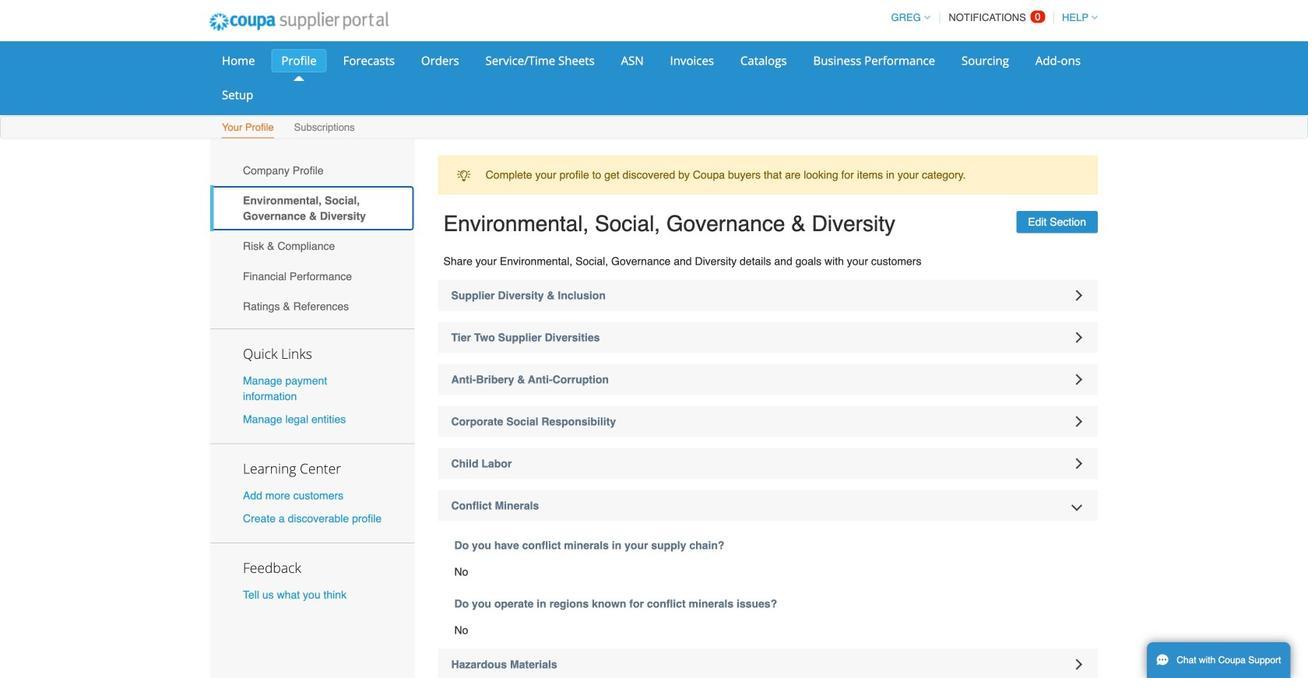 Task type: describe. For each thing, give the bounding box(es) containing it.
6 heading from the top
[[438, 490, 1098, 521]]

4 heading from the top
[[438, 406, 1098, 437]]

3 heading from the top
[[438, 364, 1098, 395]]

1 heading from the top
[[438, 280, 1098, 311]]



Task type: vqa. For each thing, say whether or not it's contained in the screenshot.
"AGRICULTURAL MATERIALS AND SERVICES"
no



Task type: locate. For each thing, give the bounding box(es) containing it.
coupa supplier portal image
[[199, 2, 399, 41]]

navigation
[[884, 2, 1098, 33]]

7 heading from the top
[[438, 649, 1098, 678]]

2 heading from the top
[[438, 322, 1098, 353]]

heading
[[438, 280, 1098, 311], [438, 322, 1098, 353], [438, 364, 1098, 395], [438, 406, 1098, 437], [438, 448, 1098, 479], [438, 490, 1098, 521], [438, 649, 1098, 678]]

5 heading from the top
[[438, 448, 1098, 479]]

alert
[[438, 155, 1098, 195]]



